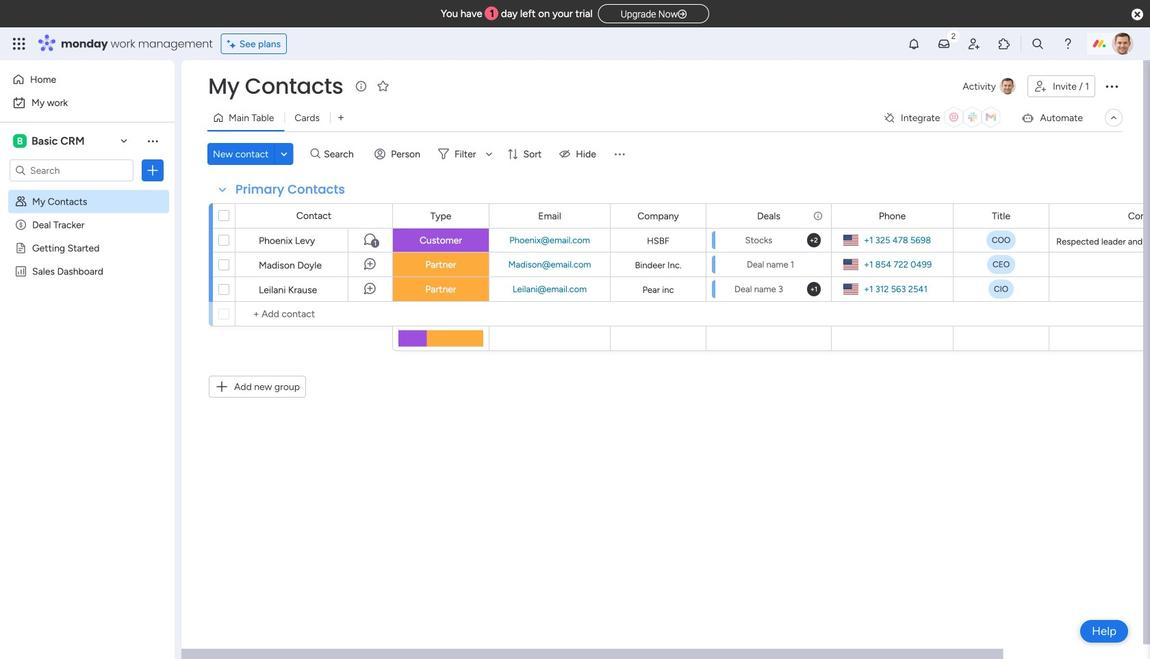 Task type: describe. For each thing, give the bounding box(es) containing it.
arrow down image
[[481, 146, 497, 162]]

collapse board header image
[[1109, 112, 1120, 123]]

public dashboard image
[[14, 265, 27, 278]]

invite members image
[[968, 37, 981, 51]]

notifications image
[[907, 37, 921, 51]]

options image
[[1104, 78, 1120, 94]]

angle down image
[[281, 149, 287, 159]]

options image
[[146, 164, 160, 177]]

update feed image
[[937, 37, 951, 51]]

select product image
[[12, 37, 26, 51]]

Search field
[[321, 144, 362, 164]]

v2 search image
[[311, 146, 321, 162]]

search everything image
[[1031, 37, 1045, 51]]

public board image
[[14, 242, 27, 255]]

Search in workspace field
[[29, 163, 114, 178]]

terry turtle image
[[1112, 33, 1134, 55]]

2 image
[[948, 28, 960, 43]]

0 vertical spatial option
[[8, 68, 166, 90]]

monday marketplace image
[[998, 37, 1011, 51]]

column information image
[[813, 211, 824, 222]]

board activity image
[[1000, 78, 1016, 94]]

see plans image
[[227, 36, 239, 52]]



Task type: locate. For each thing, give the bounding box(es) containing it.
dapulse close image
[[1132, 8, 1144, 22]]

workspace selection element
[[13, 133, 87, 149]]

option
[[8, 68, 166, 90], [8, 92, 166, 114], [0, 189, 175, 192]]

show board description image
[[353, 79, 369, 93]]

list box
[[0, 187, 175, 468]]

add view image
[[338, 113, 344, 123]]

dapulse rightstroke image
[[678, 9, 687, 20]]

1 vertical spatial option
[[8, 92, 166, 114]]

help image
[[1061, 37, 1075, 51]]

2 vertical spatial option
[[0, 189, 175, 192]]

+ Add contact text field
[[242, 306, 386, 323]]

workspace image
[[13, 134, 27, 149]]

None field
[[205, 72, 347, 101], [232, 181, 349, 199], [427, 209, 455, 224], [535, 209, 565, 224], [634, 209, 683, 224], [754, 209, 784, 224], [876, 209, 910, 224], [989, 209, 1014, 224], [1125, 209, 1150, 224], [205, 72, 347, 101], [232, 181, 349, 199], [427, 209, 455, 224], [535, 209, 565, 224], [634, 209, 683, 224], [754, 209, 784, 224], [876, 209, 910, 224], [989, 209, 1014, 224], [1125, 209, 1150, 224]]

workspace options image
[[146, 134, 160, 148]]

add to favorites image
[[376, 79, 390, 93]]



Task type: vqa. For each thing, say whether or not it's contained in the screenshot.
first The Public Board image
no



